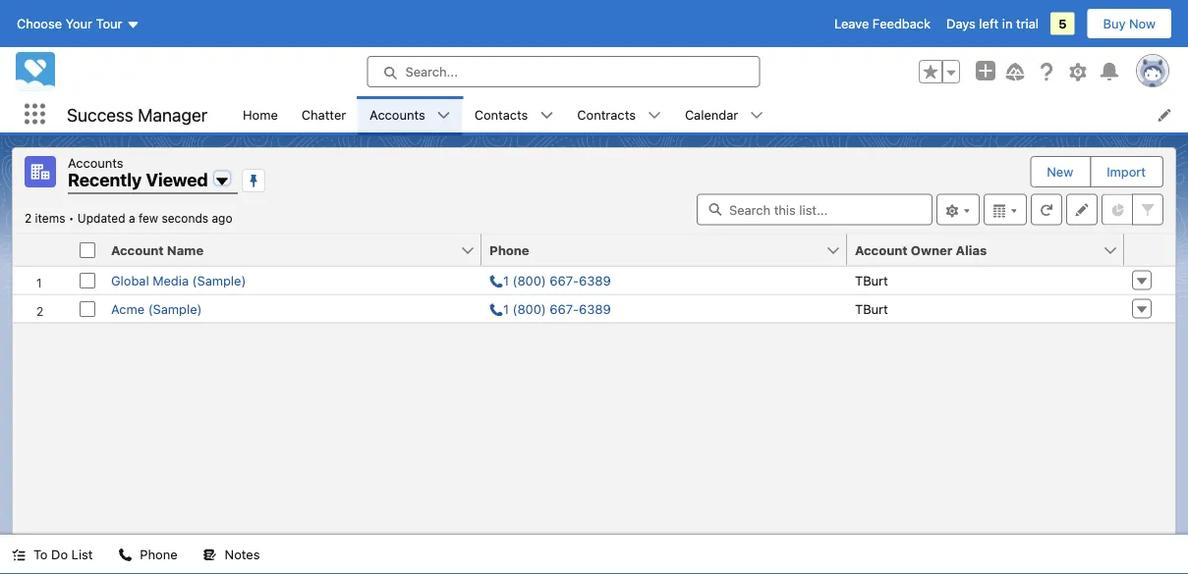 Task type: locate. For each thing, give the bounding box(es) containing it.
text default image inside calendar list item
[[750, 109, 764, 122]]

to
[[33, 548, 48, 563]]

text default image down "search..."
[[437, 109, 451, 122]]

2 account from the left
[[855, 243, 908, 257]]

seconds
[[162, 212, 208, 226]]

text default image right contacts
[[540, 109, 554, 122]]

0 vertical spatial 6389
[[579, 273, 611, 288]]

1 vertical spatial (800)
[[512, 302, 546, 316]]

0 vertical spatial 1 (800) 667-6389 link
[[489, 273, 611, 288]]

home link
[[231, 96, 290, 133]]

5
[[1058, 16, 1067, 31]]

account owner alias
[[855, 243, 987, 257]]

leave feedback link
[[834, 16, 931, 31]]

calendar list item
[[673, 96, 776, 133]]

accounts down "search..."
[[370, 107, 425, 122]]

667-
[[550, 273, 579, 288], [550, 302, 579, 316]]

2
[[25, 212, 32, 226]]

1 (800) from the top
[[512, 273, 546, 288]]

days
[[946, 16, 976, 31]]

(sample)
[[192, 273, 246, 288], [148, 302, 202, 316]]

1 horizontal spatial phone
[[489, 243, 529, 257]]

0 horizontal spatial account
[[111, 243, 164, 257]]

text default image inside phone button
[[118, 549, 132, 563]]

1 (800) 667-6389 link
[[489, 273, 611, 288], [489, 302, 611, 316]]

in
[[1002, 16, 1013, 31]]

1 (800) 667-6389
[[503, 273, 611, 288], [503, 302, 611, 316]]

list
[[71, 548, 93, 563]]

1 (800) 667-6389 link for acme (sample)
[[489, 302, 611, 316]]

0 vertical spatial (800)
[[512, 273, 546, 288]]

2 1 (800) 667-6389 from the top
[[503, 302, 611, 316]]

notes
[[225, 548, 260, 563]]

accounts list item
[[358, 96, 463, 133]]

group
[[919, 60, 960, 84]]

1 vertical spatial phone
[[140, 548, 177, 563]]

1 tburt from the top
[[855, 273, 888, 288]]

choose your tour button
[[16, 8, 141, 39]]

2 1 from the top
[[503, 302, 509, 316]]

1 horizontal spatial accounts
[[370, 107, 425, 122]]

action image
[[1124, 234, 1175, 266]]

item number element
[[13, 234, 72, 267]]

1 1 from the top
[[503, 273, 509, 288]]

1 horizontal spatial phone button
[[481, 234, 825, 266]]

phone
[[489, 243, 529, 257], [140, 548, 177, 563]]

new
[[1047, 165, 1073, 179]]

to do list
[[33, 548, 93, 563]]

media
[[153, 273, 189, 288]]

accounts
[[370, 107, 425, 122], [68, 155, 123, 170]]

1 (800) 667-6389 for global media (sample)
[[503, 273, 611, 288]]

0 horizontal spatial phone button
[[107, 536, 189, 575]]

text default image
[[647, 109, 661, 122], [750, 109, 764, 122], [12, 549, 26, 563], [118, 549, 132, 563]]

account left owner
[[855, 243, 908, 257]]

0 vertical spatial tburt
[[855, 273, 888, 288]]

1 vertical spatial 6389
[[579, 302, 611, 316]]

0 horizontal spatial phone
[[140, 548, 177, 563]]

1 horizontal spatial account
[[855, 243, 908, 257]]

2 tburt from the top
[[855, 302, 888, 316]]

0 vertical spatial accounts
[[370, 107, 425, 122]]

manager
[[138, 104, 207, 125]]

cell
[[72, 234, 103, 267]]

2 1 (800) 667-6389 link from the top
[[489, 302, 611, 316]]

6389
[[579, 273, 611, 288], [579, 302, 611, 316]]

text default image left notes
[[203, 549, 217, 563]]

0 vertical spatial 1
[[503, 273, 509, 288]]

2 6389 from the top
[[579, 302, 611, 316]]

list
[[231, 96, 1188, 133]]

2 667- from the top
[[550, 302, 579, 316]]

tburt
[[855, 273, 888, 288], [855, 302, 888, 316]]

tburt for acme (sample)
[[855, 302, 888, 316]]

1 vertical spatial 1 (800) 667-6389 link
[[489, 302, 611, 316]]

account name
[[111, 243, 204, 257]]

text default image inside accounts list item
[[437, 109, 451, 122]]

1 vertical spatial tburt
[[855, 302, 888, 316]]

your
[[66, 16, 92, 31]]

1 account from the left
[[111, 243, 164, 257]]

0 vertical spatial 667-
[[550, 273, 579, 288]]

1 667- from the top
[[550, 273, 579, 288]]

1 vertical spatial 667-
[[550, 302, 579, 316]]

6389 for acme (sample)
[[579, 302, 611, 316]]

None search field
[[697, 194, 933, 226]]

success
[[67, 104, 133, 125]]

1 vertical spatial (sample)
[[148, 302, 202, 316]]

1 6389 from the top
[[579, 273, 611, 288]]

1
[[503, 273, 509, 288], [503, 302, 509, 316]]

1 vertical spatial 1
[[503, 302, 509, 316]]

text default image
[[437, 109, 451, 122], [540, 109, 554, 122], [203, 549, 217, 563]]

text default image left the 'to'
[[12, 549, 26, 563]]

text default image right list at left bottom
[[118, 549, 132, 563]]

(sample) down name
[[192, 273, 246, 288]]

2 (800) from the top
[[512, 302, 546, 316]]

1 1 (800) 667-6389 from the top
[[503, 273, 611, 288]]

recently viewed
[[68, 170, 208, 191]]

account up 'global'
[[111, 243, 164, 257]]

import
[[1107, 165, 1146, 179]]

contracts link
[[565, 96, 647, 133]]

calendar link
[[673, 96, 750, 133]]

Search Recently Viewed list view. search field
[[697, 194, 933, 226]]

account
[[111, 243, 164, 257], [855, 243, 908, 257]]

0 vertical spatial phone
[[489, 243, 529, 257]]

phone button
[[481, 234, 825, 266], [107, 536, 189, 575]]

search... button
[[367, 56, 760, 87]]

updated
[[77, 212, 125, 226]]

feedback
[[872, 16, 931, 31]]

phone inside recently viewed grid
[[489, 243, 529, 257]]

0 vertical spatial (sample)
[[192, 273, 246, 288]]

text default image right contracts
[[647, 109, 661, 122]]

choose
[[17, 16, 62, 31]]

accounts down success
[[68, 155, 123, 170]]

1 vertical spatial 1 (800) 667-6389
[[503, 302, 611, 316]]

0 vertical spatial 1 (800) 667-6389
[[503, 273, 611, 288]]

1 horizontal spatial text default image
[[437, 109, 451, 122]]

leave feedback
[[834, 16, 931, 31]]

text default image for contacts
[[540, 109, 554, 122]]

text default image inside contacts "list item"
[[540, 109, 554, 122]]

(800)
[[512, 273, 546, 288], [512, 302, 546, 316]]

2 horizontal spatial text default image
[[540, 109, 554, 122]]

text default image right calendar
[[750, 109, 764, 122]]

text default image inside to do list button
[[12, 549, 26, 563]]

import button
[[1091, 157, 1161, 187]]

1 1 (800) 667-6389 link from the top
[[489, 273, 611, 288]]

1 for global media (sample)
[[503, 273, 509, 288]]

(sample) down global media (sample)
[[148, 302, 202, 316]]

0 horizontal spatial text default image
[[203, 549, 217, 563]]

1 vertical spatial accounts
[[68, 155, 123, 170]]

contracts list item
[[565, 96, 673, 133]]

•
[[69, 212, 74, 226]]



Task type: describe. For each thing, give the bounding box(es) containing it.
buy
[[1103, 16, 1126, 31]]

global media (sample)
[[111, 273, 246, 288]]

do
[[51, 548, 68, 563]]

recently viewed status
[[25, 212, 77, 226]]

contacts link
[[463, 96, 540, 133]]

buy now
[[1103, 16, 1156, 31]]

account owner alias button
[[847, 234, 1103, 266]]

now
[[1129, 16, 1156, 31]]

text default image for accounts
[[437, 109, 451, 122]]

account name button
[[103, 234, 460, 266]]

left
[[979, 16, 999, 31]]

choose your tour
[[17, 16, 122, 31]]

6389 for global media (sample)
[[579, 273, 611, 288]]

text default image inside contracts list item
[[647, 109, 661, 122]]

recently
[[68, 170, 142, 191]]

acme
[[111, 302, 145, 316]]

leave
[[834, 16, 869, 31]]

success manager
[[67, 104, 207, 125]]

account name element
[[103, 234, 493, 267]]

items
[[35, 212, 65, 226]]

1 for acme (sample)
[[503, 302, 509, 316]]

list containing home
[[231, 96, 1188, 133]]

global media (sample) link
[[111, 273, 246, 288]]

contacts list item
[[463, 96, 565, 133]]

buy now button
[[1086, 8, 1172, 39]]

ago
[[212, 212, 232, 226]]

667- for global media (sample)
[[550, 273, 579, 288]]

(800) for acme (sample)
[[512, 302, 546, 316]]

days left in trial
[[946, 16, 1039, 31]]

item number image
[[13, 234, 72, 266]]

chatter
[[302, 107, 346, 122]]

calendar
[[685, 107, 738, 122]]

tour
[[96, 16, 122, 31]]

chatter link
[[290, 96, 358, 133]]

text default image inside notes button
[[203, 549, 217, 563]]

(800) for global media (sample)
[[512, 273, 546, 288]]

global
[[111, 273, 149, 288]]

search...
[[405, 64, 458, 79]]

account for account owner alias
[[855, 243, 908, 257]]

0 vertical spatial phone button
[[481, 234, 825, 266]]

2 items • updated a few seconds ago
[[25, 212, 232, 226]]

acme (sample) link
[[111, 302, 202, 316]]

notes button
[[191, 536, 272, 575]]

667- for acme (sample)
[[550, 302, 579, 316]]

0 horizontal spatial accounts
[[68, 155, 123, 170]]

tburt for global media (sample)
[[855, 273, 888, 288]]

viewed
[[146, 170, 208, 191]]

contracts
[[577, 107, 636, 122]]

1 vertical spatial phone button
[[107, 536, 189, 575]]

new button
[[1031, 157, 1089, 187]]

recently viewed grid
[[13, 234, 1175, 324]]

name
[[167, 243, 204, 257]]

to do list button
[[0, 536, 105, 575]]

1 (800) 667-6389 link for global media (sample)
[[489, 273, 611, 288]]

accounts link
[[358, 96, 437, 133]]

action element
[[1124, 234, 1175, 267]]

accounts inside list item
[[370, 107, 425, 122]]

account for account name
[[111, 243, 164, 257]]

a
[[129, 212, 135, 226]]

trial
[[1016, 16, 1039, 31]]

contacts
[[474, 107, 528, 122]]

owner
[[911, 243, 953, 257]]

home
[[243, 107, 278, 122]]

acme (sample)
[[111, 302, 202, 316]]

cell inside recently viewed grid
[[72, 234, 103, 267]]

phone element
[[481, 234, 859, 267]]

1 (800) 667-6389 for acme (sample)
[[503, 302, 611, 316]]

recently viewed|accounts|list view element
[[12, 147, 1176, 536]]

account owner alias element
[[847, 234, 1136, 267]]

alias
[[956, 243, 987, 257]]

few
[[138, 212, 158, 226]]



Task type: vqa. For each thing, say whether or not it's contained in the screenshot.
"Your Account" within the Your Account link
no



